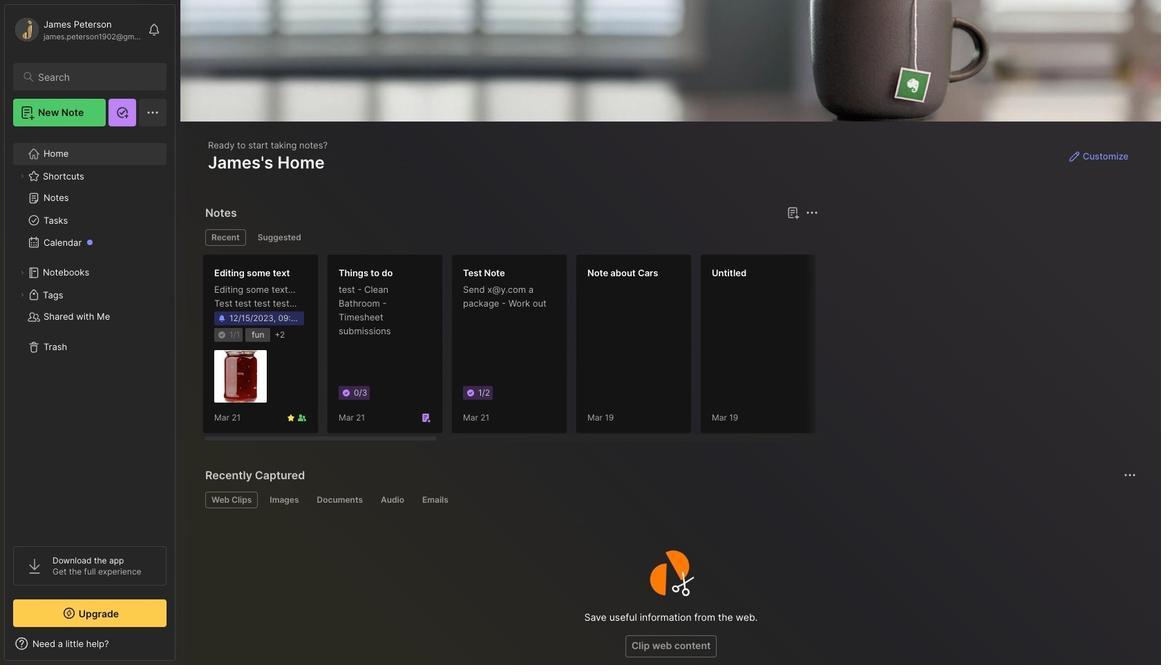 Task type: describe. For each thing, give the bounding box(es) containing it.
Account field
[[13, 16, 141, 44]]

tree inside main "element"
[[5, 135, 175, 534]]

1 horizontal spatial more actions field
[[1121, 466, 1140, 485]]

1 tab list from the top
[[205, 230, 817, 246]]

2 tab list from the top
[[205, 492, 1135, 509]]

WHAT'S NEW field
[[5, 633, 175, 655]]

click to collapse image
[[175, 640, 185, 657]]

main element
[[0, 0, 180, 666]]



Task type: locate. For each thing, give the bounding box(es) containing it.
thumbnail image
[[214, 351, 267, 403]]

1 vertical spatial more actions image
[[1122, 467, 1139, 484]]

0 vertical spatial tab list
[[205, 230, 817, 246]]

1 horizontal spatial more actions image
[[1122, 467, 1139, 484]]

1 vertical spatial tab list
[[205, 492, 1135, 509]]

0 vertical spatial more actions image
[[804, 205, 821, 221]]

Search text field
[[38, 71, 154, 84]]

1 vertical spatial more actions field
[[1121, 466, 1140, 485]]

row group
[[203, 254, 1162, 443]]

expand notebooks image
[[18, 269, 26, 277]]

None search field
[[38, 68, 154, 85]]

0 horizontal spatial more actions image
[[804, 205, 821, 221]]

tab list
[[205, 230, 817, 246], [205, 492, 1135, 509]]

0 vertical spatial more actions field
[[803, 203, 822, 223]]

tree
[[5, 135, 175, 534]]

expand tags image
[[18, 291, 26, 299]]

More actions field
[[803, 203, 822, 223], [1121, 466, 1140, 485]]

0 horizontal spatial more actions field
[[803, 203, 822, 223]]

none search field inside main "element"
[[38, 68, 154, 85]]

tab
[[205, 230, 246, 246], [252, 230, 307, 246], [205, 492, 258, 509], [264, 492, 305, 509], [311, 492, 369, 509], [375, 492, 411, 509], [416, 492, 455, 509]]

more actions image
[[804, 205, 821, 221], [1122, 467, 1139, 484]]



Task type: vqa. For each thing, say whether or not it's contained in the screenshot.
Sort options field
no



